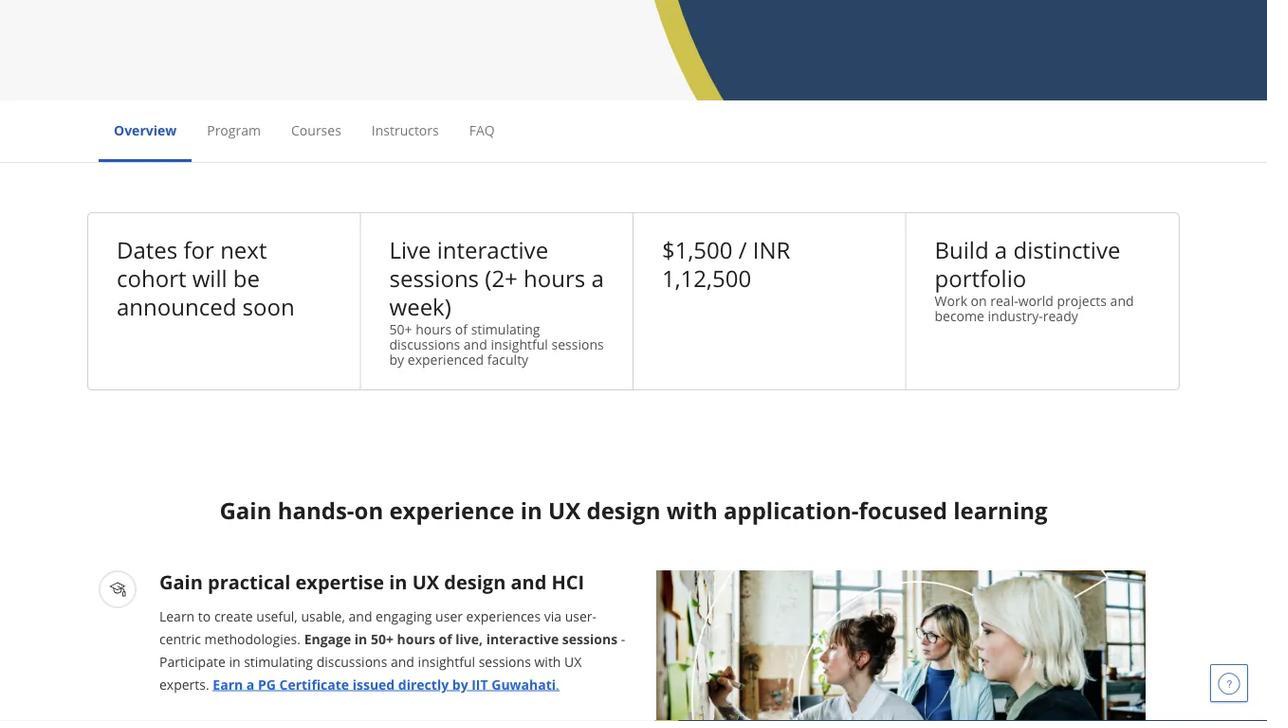 Task type: describe. For each thing, give the bounding box(es) containing it.
iit
[[472, 676, 488, 694]]

via
[[544, 608, 562, 626]]

a inside live interactive sessions (2+ hours a week) 50+ hours of stimulating discussions and insightful sessions by experienced faculty
[[592, 264, 604, 295]]

guwahati
[[492, 676, 556, 694]]

1 vertical spatial design
[[444, 570, 506, 596]]

learn
[[159, 608, 195, 626]]

announced
[[117, 292, 237, 323]]

directly
[[398, 676, 449, 694]]

application-
[[724, 496, 859, 527]]

expertise
[[296, 570, 384, 596]]

dates
[[117, 235, 178, 266]]

discussions inside - participate in stimulating discussions and insightful sessions with ux experts.
[[317, 654, 387, 672]]

1 vertical spatial of
[[439, 631, 452, 649]]

to
[[198, 608, 211, 626]]

stimulating inside - participate in stimulating discussions and insightful sessions with ux experts.
[[244, 654, 313, 672]]

2 vertical spatial hours
[[397, 631, 435, 649]]

with inside - participate in stimulating discussions and insightful sessions with ux experts.
[[535, 654, 561, 672]]

instructors link
[[372, 121, 439, 139]]

hci
[[552, 570, 585, 596]]

be
[[233, 264, 260, 295]]

gain for gain practical expertise in ux design and hci
[[159, 570, 203, 596]]

and inside live interactive sessions (2+ hours a week) 50+ hours of stimulating discussions and insightful sessions by experienced faculty
[[464, 336, 487, 354]]

cohort
[[117, 264, 186, 295]]

world
[[1019, 292, 1054, 310]]

work
[[935, 292, 968, 310]]

user
[[436, 608, 463, 626]]

discussions inside live interactive sessions (2+ hours a week) 50+ hours of stimulating discussions and insightful sessions by experienced faculty
[[389, 336, 460, 354]]

50+ inside live interactive sessions (2+ hours a week) 50+ hours of stimulating discussions and insightful sessions by experienced faculty
[[389, 321, 412, 339]]

of inside live interactive sessions (2+ hours a week) 50+ hours of stimulating discussions and insightful sessions by experienced faculty
[[455, 321, 468, 339]]

overview
[[114, 121, 177, 139]]

certificate
[[279, 676, 349, 694]]

/
[[739, 235, 747, 266]]

real-
[[991, 292, 1019, 310]]

insightful inside live interactive sessions (2+ hours a week) 50+ hours of stimulating discussions and insightful sessions by experienced faculty
[[491, 336, 548, 354]]

help center image
[[1218, 673, 1241, 695]]

centric
[[159, 631, 201, 649]]

and inside - participate in stimulating discussions and insightful sessions with ux experts.
[[391, 654, 415, 672]]

participate
[[159, 654, 226, 672]]

- participate in stimulating discussions and insightful sessions with ux experts.
[[159, 631, 625, 694]]

will
[[192, 264, 227, 295]]

program
[[207, 121, 261, 139]]

live,
[[456, 631, 483, 649]]

-
[[621, 631, 625, 649]]

experts.
[[159, 676, 209, 694]]

focused
[[859, 496, 948, 527]]

inr
[[753, 235, 791, 266]]

live interactive sessions (2+ hours a week) 50+ hours of stimulating discussions and insightful sessions by experienced faculty
[[389, 235, 604, 369]]

$1,500 / inr 1,12,500
[[662, 235, 791, 295]]

practical
[[208, 570, 291, 596]]

learn to create useful, usable, and engaging user experiences via user- centric methodologies.
[[159, 608, 597, 649]]

in up engaging
[[389, 570, 407, 596]]

engage in 50+ hours of live, interactive sessions
[[304, 631, 618, 649]]

distinctive
[[1014, 235, 1121, 266]]

week)
[[389, 292, 451, 323]]

(2+
[[485, 264, 518, 295]]

faculty
[[487, 351, 529, 369]]

build
[[935, 235, 989, 266]]

1 vertical spatial 50+
[[371, 631, 394, 649]]

faq link
[[469, 121, 495, 139]]

$1,500
[[662, 235, 733, 266]]

issued
[[353, 676, 395, 694]]

gain practical expertise in ux design and hci
[[159, 570, 585, 596]]

insightful inside - participate in stimulating discussions and insightful sessions with ux experts.
[[418, 654, 475, 672]]

1 vertical spatial on
[[354, 496, 383, 527]]

build a distinctive portfolio work on real-world projects and become industry-ready
[[935, 235, 1134, 325]]

experiences
[[466, 608, 541, 626]]

experienced
[[408, 351, 484, 369]]



Task type: vqa. For each thing, say whether or not it's contained in the screenshot.
a for Earn a PG Certificate issued directly by IIT Guwahati
yes



Task type: locate. For each thing, give the bounding box(es) containing it.
sessions inside - participate in stimulating discussions and insightful sessions with ux experts.
[[479, 654, 531, 672]]

of
[[455, 321, 468, 339], [439, 631, 452, 649]]

overview link
[[114, 121, 177, 139]]

and left the faculty
[[464, 336, 487, 354]]

0 vertical spatial interactive
[[437, 235, 548, 266]]

a for earn a pg certificate issued directly by iit guwahati
[[246, 676, 255, 694]]

0 horizontal spatial stimulating
[[244, 654, 313, 672]]

become
[[935, 307, 985, 325]]

and left hci
[[511, 570, 547, 596]]

stimulating inside live interactive sessions (2+ hours a week) 50+ hours of stimulating discussions and insightful sessions by experienced faculty
[[471, 321, 540, 339]]

0 vertical spatial 50+
[[389, 321, 412, 339]]

gain for gain hands-on experience in ux design with application-focused learning
[[220, 496, 272, 527]]

discussions down week)
[[389, 336, 460, 354]]

sessions up guwahati
[[479, 654, 531, 672]]

0 horizontal spatial by
[[389, 351, 404, 369]]

hands-
[[278, 496, 354, 527]]

1 horizontal spatial insightful
[[491, 336, 548, 354]]

interactive
[[437, 235, 548, 266], [486, 631, 559, 649]]

hours up experienced
[[416, 321, 452, 339]]

ready
[[1043, 307, 1078, 325]]

courses
[[291, 121, 341, 139]]

courses link
[[291, 121, 341, 139]]

earn a pg certificate issued directly by iit guwahati .
[[213, 676, 560, 694]]

in inside - participate in stimulating discussions and insightful sessions with ux experts.
[[229, 654, 241, 672]]

discussions up issued
[[317, 654, 387, 672]]

of down user
[[439, 631, 452, 649]]

by left iit
[[452, 676, 468, 694]]

in right 'engage'
[[355, 631, 367, 649]]

usable,
[[301, 608, 345, 626]]

of up experienced
[[455, 321, 468, 339]]

useful,
[[256, 608, 298, 626]]

0 vertical spatial hours
[[524, 264, 586, 295]]

1 horizontal spatial by
[[452, 676, 468, 694]]

sessions down user-
[[562, 631, 618, 649]]

interactive right live
[[437, 235, 548, 266]]

1 horizontal spatial a
[[592, 264, 604, 295]]

on up gain practical expertise in ux design and hci
[[354, 496, 383, 527]]

insightful
[[491, 336, 548, 354], [418, 654, 475, 672]]

50+ up experienced
[[389, 321, 412, 339]]

0 horizontal spatial of
[[439, 631, 452, 649]]

0 vertical spatial with
[[667, 496, 718, 527]]

0 horizontal spatial on
[[354, 496, 383, 527]]

on left real-
[[971, 292, 987, 310]]

gain hands-on experience in ux design with application-focused learning
[[220, 496, 1048, 527]]

and right "projects"
[[1111, 292, 1134, 310]]

a
[[995, 235, 1008, 266], [592, 264, 604, 295], [246, 676, 255, 694]]

in right 'experience'
[[521, 496, 543, 527]]

live
[[389, 235, 431, 266]]

0 vertical spatial stimulating
[[471, 321, 540, 339]]

50+
[[389, 321, 412, 339], [371, 631, 394, 649]]

interactive inside live interactive sessions (2+ hours a week) 50+ hours of stimulating discussions and insightful sessions by experienced faculty
[[437, 235, 548, 266]]

0 horizontal spatial design
[[444, 570, 506, 596]]

ux inside - participate in stimulating discussions and insightful sessions with ux experts.
[[565, 654, 582, 672]]

sessions right the faculty
[[552, 336, 604, 354]]

1 horizontal spatial on
[[971, 292, 987, 310]]

gain up learn
[[159, 570, 203, 596]]

learning
[[954, 496, 1048, 527]]

sessions left (2+ at the top of page
[[389, 264, 479, 295]]

a inside build a distinctive portfolio work on real-world projects and become industry-ready
[[995, 235, 1008, 266]]

engage
[[304, 631, 351, 649]]

0 vertical spatial by
[[389, 351, 404, 369]]

1 horizontal spatial gain
[[220, 496, 272, 527]]

program link
[[207, 121, 261, 139]]

0 vertical spatial design
[[587, 496, 661, 527]]

1 vertical spatial hours
[[416, 321, 452, 339]]

design
[[587, 496, 661, 527], [444, 570, 506, 596]]

1 horizontal spatial stimulating
[[471, 321, 540, 339]]

1 vertical spatial stimulating
[[244, 654, 313, 672]]

sessions
[[389, 264, 479, 295], [552, 336, 604, 354], [562, 631, 618, 649], [479, 654, 531, 672]]

discussions
[[389, 336, 460, 354], [317, 654, 387, 672]]

faq
[[469, 121, 495, 139]]

ux up hci
[[548, 496, 581, 527]]

0 vertical spatial on
[[971, 292, 987, 310]]

ux up engaging
[[412, 570, 439, 596]]

and inside learn to create useful, usable, and engaging user experiences via user- centric methodologies.
[[349, 608, 372, 626]]

instructors
[[372, 121, 439, 139]]

for
[[184, 235, 214, 266]]

0 vertical spatial discussions
[[389, 336, 460, 354]]

stimulating
[[471, 321, 540, 339], [244, 654, 313, 672]]

1 vertical spatial insightful
[[418, 654, 475, 672]]

ux down user-
[[565, 654, 582, 672]]

0 vertical spatial gain
[[220, 496, 272, 527]]

ux
[[548, 496, 581, 527], [412, 570, 439, 596], [565, 654, 582, 672]]

0 vertical spatial of
[[455, 321, 468, 339]]

1 horizontal spatial discussions
[[389, 336, 460, 354]]

0 vertical spatial insightful
[[491, 336, 548, 354]]

methodologies.
[[205, 631, 301, 649]]

industry-
[[988, 307, 1043, 325]]

stimulating up pg
[[244, 654, 313, 672]]

interactive down experiences
[[486, 631, 559, 649]]

a for build a distinctive portfolio
[[995, 235, 1008, 266]]

insightful down engage in 50+ hours of live, interactive sessions
[[418, 654, 475, 672]]

1 vertical spatial discussions
[[317, 654, 387, 672]]

and down gain practical expertise in ux design and hci
[[349, 608, 372, 626]]

soon
[[242, 292, 295, 323]]

0 vertical spatial ux
[[548, 496, 581, 527]]

hours right (2+ at the top of page
[[524, 264, 586, 295]]

by left experienced
[[389, 351, 404, 369]]

1,12,500
[[662, 264, 751, 295]]

hours down engaging
[[397, 631, 435, 649]]

pg
[[258, 676, 276, 694]]

0 horizontal spatial discussions
[[317, 654, 387, 672]]

projects
[[1057, 292, 1107, 310]]

2 horizontal spatial a
[[995, 235, 1008, 266]]

1 vertical spatial with
[[535, 654, 561, 672]]

1 vertical spatial gain
[[159, 570, 203, 596]]

user-
[[565, 608, 597, 626]]

and
[[1111, 292, 1134, 310], [464, 336, 487, 354], [511, 570, 547, 596], [349, 608, 372, 626], [391, 654, 415, 672]]

in up earn
[[229, 654, 241, 672]]

stimulating up the faculty
[[471, 321, 540, 339]]

1 horizontal spatial of
[[455, 321, 468, 339]]

1 vertical spatial ux
[[412, 570, 439, 596]]

1 vertical spatial interactive
[[486, 631, 559, 649]]

with
[[667, 496, 718, 527], [535, 654, 561, 672]]

1 horizontal spatial design
[[587, 496, 661, 527]]

.
[[556, 676, 560, 694]]

experience
[[389, 496, 515, 527]]

gain
[[220, 496, 272, 527], [159, 570, 203, 596]]

0 horizontal spatial a
[[246, 676, 255, 694]]

insightful down (2+ at the top of page
[[491, 336, 548, 354]]

earn
[[213, 676, 243, 694]]

1 horizontal spatial with
[[667, 496, 718, 527]]

hours
[[524, 264, 586, 295], [416, 321, 452, 339], [397, 631, 435, 649]]

dates for next cohort will be announced soon
[[117, 235, 295, 323]]

engaging
[[376, 608, 432, 626]]

0 horizontal spatial gain
[[159, 570, 203, 596]]

portfolio
[[935, 264, 1027, 295]]

iit guwahati pg certificates ux design and human-computer interaction email header 10 image
[[657, 572, 1146, 722]]

1 vertical spatial by
[[452, 676, 468, 694]]

0 horizontal spatial insightful
[[418, 654, 475, 672]]

and up earn a pg certificate issued directly by iit guwahati .
[[391, 654, 415, 672]]

next
[[220, 235, 267, 266]]

0 horizontal spatial with
[[535, 654, 561, 672]]

certificate menu element
[[99, 101, 1169, 163]]

gain left hands-
[[220, 496, 272, 527]]

by inside live interactive sessions (2+ hours a week) 50+ hours of stimulating discussions and insightful sessions by experienced faculty
[[389, 351, 404, 369]]

2 vertical spatial ux
[[565, 654, 582, 672]]

create
[[214, 608, 253, 626]]

50+ down engaging
[[371, 631, 394, 649]]

on inside build a distinctive portfolio work on real-world projects and become industry-ready
[[971, 292, 987, 310]]

and inside build a distinctive portfolio work on real-world projects and become industry-ready
[[1111, 292, 1134, 310]]

on
[[971, 292, 987, 310], [354, 496, 383, 527]]

in
[[521, 496, 543, 527], [389, 570, 407, 596], [355, 631, 367, 649], [229, 654, 241, 672]]

by
[[389, 351, 404, 369], [452, 676, 468, 694]]



